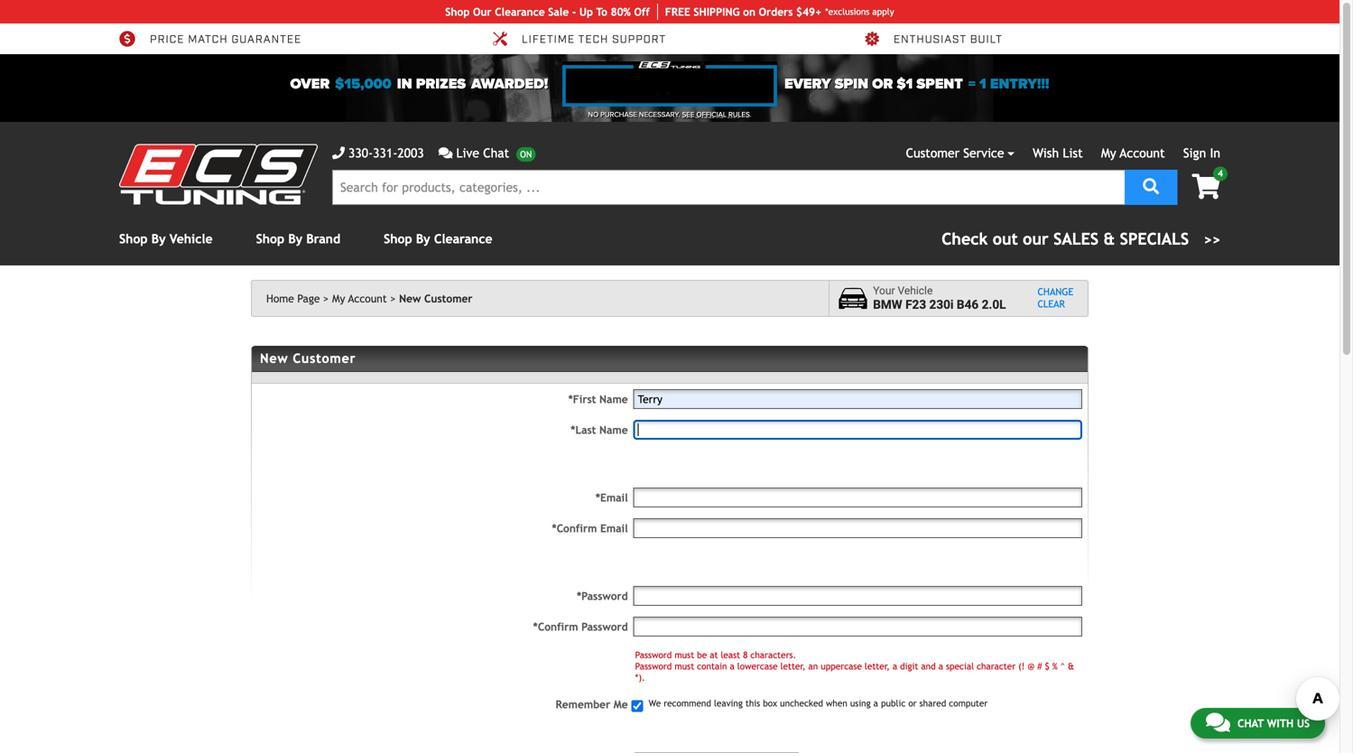 Task type: locate. For each thing, give the bounding box(es) containing it.
shop for shop by vehicle
[[119, 232, 148, 246]]

orders
[[759, 5, 793, 18]]

vehicle down ecs tuning image
[[170, 232, 213, 246]]

computer
[[949, 698, 988, 708]]

entry!!!
[[990, 75, 1050, 93]]

1 horizontal spatial letter,
[[865, 661, 890, 671]]

@
[[1028, 661, 1035, 671]]

1 vertical spatial comments image
[[1206, 712, 1231, 733]]

comments image inside chat with us link
[[1206, 712, 1231, 733]]

0 horizontal spatial my
[[332, 292, 345, 305]]

official
[[697, 110, 727, 119]]

1 horizontal spatial &
[[1104, 229, 1115, 248]]

0 vertical spatial clearance
[[495, 5, 545, 18]]

by down 2003
[[416, 232, 430, 246]]

& right ^
[[1068, 661, 1075, 671]]

0 vertical spatial customer
[[906, 146, 960, 160]]

chat with us
[[1238, 717, 1310, 730]]

shop for shop by brand
[[256, 232, 285, 246]]

when
[[826, 698, 848, 708]]

letter, left an
[[781, 661, 806, 671]]

be
[[697, 650, 707, 660]]

*confirm left email
[[552, 522, 597, 535]]

vehicle inside your vehicle bmw f23 230i b46 2.0l
[[898, 285, 933, 297]]

up
[[580, 5, 593, 18]]

my account link for home page
[[332, 292, 396, 305]]

1 vertical spatial clearance
[[434, 232, 493, 246]]

list
[[1063, 146, 1083, 160]]

comments image
[[439, 147, 453, 159], [1206, 712, 1231, 733]]

customer down page at top left
[[293, 351, 356, 366]]

0 horizontal spatial new customer
[[260, 351, 356, 366]]

shop inside shop our clearance sale - up to 80% off link
[[445, 5, 470, 18]]

1 vertical spatial name
[[600, 423, 628, 436]]

new customer down page at top left
[[260, 351, 356, 366]]

0 vertical spatial vehicle
[[170, 232, 213, 246]]

or
[[872, 75, 893, 93], [909, 698, 917, 708]]

0 vertical spatial new
[[399, 292, 421, 305]]

1
[[980, 75, 987, 93]]

using
[[850, 698, 871, 708]]

0 vertical spatial my account link
[[1101, 146, 1165, 160]]

1 vertical spatial must
[[675, 661, 695, 671]]

new customer down "shop by clearance" link
[[399, 292, 473, 305]]

1 horizontal spatial my account link
[[1101, 146, 1165, 160]]

new down home
[[260, 351, 288, 366]]

0 horizontal spatial account
[[348, 292, 387, 305]]

2 horizontal spatial customer
[[906, 146, 960, 160]]

1 horizontal spatial customer
[[424, 292, 473, 305]]

comments image left live
[[439, 147, 453, 159]]

0 vertical spatial name
[[600, 393, 628, 405]]

an
[[809, 661, 818, 671]]

shop our clearance sale - up to 80% off link
[[445, 4, 658, 20]]

change clear
[[1038, 286, 1074, 310]]

1 vertical spatial chat
[[1238, 717, 1264, 730]]

331-
[[373, 146, 398, 160]]

*).
[[635, 672, 645, 683]]

recommend
[[664, 698, 711, 708]]

0 horizontal spatial my account link
[[332, 292, 396, 305]]

vehicle
[[170, 232, 213, 246], [898, 285, 933, 297]]

new down "shop by clearance" link
[[399, 292, 421, 305]]

1 horizontal spatial my account
[[1101, 146, 1165, 160]]

account up search image
[[1120, 146, 1165, 160]]

name right *first
[[600, 393, 628, 405]]

customer
[[906, 146, 960, 160], [424, 292, 473, 305], [293, 351, 356, 366]]

comments image left 'chat with us'
[[1206, 712, 1231, 733]]

over $15,000 in prizes
[[290, 75, 466, 93]]

comments image inside live chat "link"
[[439, 147, 453, 159]]

price match guarantee
[[150, 32, 302, 47]]

shop by vehicle
[[119, 232, 213, 246]]

clearance right our
[[495, 5, 545, 18]]

or right public
[[909, 698, 917, 708]]

comments image for live
[[439, 147, 453, 159]]

in
[[1210, 146, 1221, 160]]

brand
[[306, 232, 340, 246]]

0 vertical spatial comments image
[[439, 147, 453, 159]]

account right page at top left
[[348, 292, 387, 305]]

leaving
[[714, 698, 743, 708]]

by left brand on the top left of page
[[288, 232, 303, 246]]

password must be at least 8 characters. password must contain a lowercase letter, an uppercase letter, a digit and a special character (! @ # $ % ^ & *).
[[635, 650, 1075, 683]]

*confirm email
[[552, 522, 628, 535]]

0 vertical spatial must
[[675, 650, 695, 660]]

& right the sales
[[1104, 229, 1115, 248]]

2 vertical spatial password
[[635, 661, 672, 671]]

0 horizontal spatial comments image
[[439, 147, 453, 159]]

1 horizontal spatial clearance
[[495, 5, 545, 18]]

1 by from the left
[[151, 232, 166, 246]]

3 by from the left
[[416, 232, 430, 246]]

shop by clearance link
[[384, 232, 493, 246]]

me
[[614, 698, 628, 711]]

my account
[[1101, 146, 1165, 160], [332, 292, 387, 305]]

0 vertical spatial my account
[[1101, 146, 1165, 160]]

chat left the 'with'
[[1238, 717, 1264, 730]]

0 horizontal spatial new
[[260, 351, 288, 366]]

0 horizontal spatial &
[[1068, 661, 1075, 671]]

*Confirm Password password field
[[634, 617, 1083, 637]]

name
[[600, 393, 628, 405], [600, 423, 628, 436]]

0 horizontal spatial clearance
[[434, 232, 493, 246]]

$49+
[[796, 5, 822, 18]]

&
[[1104, 229, 1115, 248], [1068, 661, 1075, 671]]

2 horizontal spatial by
[[416, 232, 430, 246]]

clear link
[[1038, 298, 1074, 311]]

customer service
[[906, 146, 1005, 160]]

lowercase
[[738, 661, 778, 671]]

by down ecs tuning image
[[151, 232, 166, 246]]

a left digit
[[893, 661, 898, 671]]

1 vertical spatial account
[[348, 292, 387, 305]]

1 name from the top
[[600, 393, 628, 405]]

or left $1
[[872, 75, 893, 93]]

*Email text field
[[634, 488, 1083, 507]]

330-331-2003
[[349, 146, 424, 160]]

1 vertical spatial new
[[260, 351, 288, 366]]

my account link up search image
[[1101, 146, 1165, 160]]

80%
[[611, 5, 631, 18]]

must left contain
[[675, 661, 695, 671]]

2 vertical spatial customer
[[293, 351, 356, 366]]

uppercase
[[821, 661, 862, 671]]

no
[[588, 110, 599, 119]]

a
[[730, 661, 735, 671], [893, 661, 898, 671], [939, 661, 944, 671], [874, 698, 879, 708]]

1 vertical spatial my
[[332, 292, 345, 305]]

1 vertical spatial vehicle
[[898, 285, 933, 297]]

shop
[[445, 5, 470, 18], [119, 232, 148, 246], [256, 232, 285, 246], [384, 232, 412, 246]]

shop by vehicle link
[[119, 232, 213, 246]]

my account link for wish list
[[1101, 146, 1165, 160]]

1 letter, from the left
[[781, 661, 806, 671]]

0 horizontal spatial my account
[[332, 292, 387, 305]]

chat right live
[[483, 146, 509, 160]]

letter, left digit
[[865, 661, 890, 671]]

on
[[743, 5, 756, 18]]

search image
[[1143, 178, 1160, 195]]

clearance down live
[[434, 232, 493, 246]]

shop by brand link
[[256, 232, 340, 246]]

1 horizontal spatial by
[[288, 232, 303, 246]]

letter,
[[781, 661, 806, 671], [865, 661, 890, 671]]

sign in link
[[1184, 146, 1221, 160]]

1 horizontal spatial comments image
[[1206, 712, 1231, 733]]

shop by clearance
[[384, 232, 493, 246]]

my
[[1101, 146, 1117, 160], [332, 292, 345, 305]]

*confirm down "*password"
[[533, 620, 578, 633]]

1 vertical spatial my account
[[332, 292, 387, 305]]

customer inside popup button
[[906, 146, 960, 160]]

1 horizontal spatial account
[[1120, 146, 1165, 160]]

wish list
[[1033, 146, 1083, 160]]

tech
[[578, 32, 609, 47]]

0 horizontal spatial or
[[872, 75, 893, 93]]

my account link
[[1101, 146, 1165, 160], [332, 292, 396, 305]]

1 vertical spatial my account link
[[332, 292, 396, 305]]

over
[[290, 75, 330, 93]]

name right *last
[[600, 423, 628, 436]]

by for clearance
[[416, 232, 430, 246]]

0 horizontal spatial chat
[[483, 146, 509, 160]]

purchase
[[601, 110, 637, 119]]

None text field
[[634, 518, 1083, 538]]

a down least
[[730, 661, 735, 671]]

0 vertical spatial my
[[1101, 146, 1117, 160]]

0 horizontal spatial letter,
[[781, 661, 806, 671]]

2 must from the top
[[675, 661, 695, 671]]

comments image for chat
[[1206, 712, 1231, 733]]

we
[[649, 698, 661, 708]]

*Password password field
[[634, 586, 1083, 606]]

vehicle up f23
[[898, 285, 933, 297]]

must left the be at the bottom of page
[[675, 650, 695, 660]]

spin
[[835, 75, 869, 93]]

1 horizontal spatial chat
[[1238, 717, 1264, 730]]

$15,000
[[335, 75, 392, 93]]

$
[[1045, 661, 1050, 671]]

0 vertical spatial or
[[872, 75, 893, 93]]

0 horizontal spatial by
[[151, 232, 166, 246]]

clearance for our
[[495, 5, 545, 18]]

name for *last name
[[600, 423, 628, 436]]

0 vertical spatial account
[[1120, 146, 1165, 160]]

1 horizontal spatial vehicle
[[898, 285, 933, 297]]

sales & specials
[[1054, 229, 1189, 248]]

2 name from the top
[[600, 423, 628, 436]]

1 horizontal spatial or
[[909, 698, 917, 708]]

$1
[[897, 75, 913, 93]]

my right page at top left
[[332, 292, 345, 305]]

*password
[[577, 590, 628, 602]]

1 vertical spatial &
[[1068, 661, 1075, 671]]

every spin or $1 spent = 1 entry!!!
[[785, 75, 1050, 93]]

2 by from the left
[[288, 232, 303, 246]]

my account link right page at top left
[[332, 292, 396, 305]]

in
[[397, 75, 412, 93]]

f23
[[906, 298, 927, 312]]

a right the and
[[939, 661, 944, 671]]

0 vertical spatial *confirm
[[552, 522, 597, 535]]

1 horizontal spatial my
[[1101, 146, 1117, 160]]

ecs tuning 'spin to win' contest logo image
[[562, 61, 778, 107]]

free
[[665, 5, 691, 18]]

0 vertical spatial new customer
[[399, 292, 473, 305]]

my right list
[[1101, 146, 1117, 160]]

customer left service
[[906, 146, 960, 160]]

0 vertical spatial chat
[[483, 146, 509, 160]]

*confirm for *confirm email
[[552, 522, 597, 535]]

customer down "shop by clearance" link
[[424, 292, 473, 305]]

1 vertical spatial *confirm
[[533, 620, 578, 633]]

price match guarantee link
[[119, 31, 302, 47]]

my for home page
[[332, 292, 345, 305]]

b46
[[957, 298, 979, 312]]

my account up search image
[[1101, 146, 1165, 160]]

my account right page at top left
[[332, 292, 387, 305]]

characters.
[[751, 650, 797, 660]]



Task type: describe. For each thing, give the bounding box(es) containing it.
your vehicle bmw f23 230i b46 2.0l
[[873, 285, 1006, 312]]

clear
[[1038, 298, 1065, 310]]

character
[[977, 661, 1016, 671]]

2.0l
[[982, 298, 1006, 312]]

your
[[873, 285, 895, 297]]

%
[[1053, 661, 1058, 671]]

wish list link
[[1033, 146, 1083, 160]]

ping
[[716, 5, 740, 18]]

no purchase necessary. see official rules .
[[588, 110, 752, 119]]

shared
[[920, 698, 947, 708]]

*exclusions apply link
[[825, 5, 895, 19]]

remember me
[[556, 698, 628, 711]]

0 vertical spatial password
[[582, 620, 628, 633]]

home
[[266, 292, 294, 305]]

apply
[[873, 6, 895, 17]]

ecs tuning image
[[119, 144, 318, 205]]

*exclusions
[[825, 6, 870, 17]]

public
[[881, 698, 906, 708]]

*last
[[571, 423, 596, 436]]

built
[[970, 32, 1003, 47]]

change link
[[1038, 286, 1074, 298]]

guarantee
[[232, 32, 302, 47]]

digit
[[900, 661, 919, 671]]

1 vertical spatial customer
[[424, 292, 473, 305]]

by for vehicle
[[151, 232, 166, 246]]

live chat link
[[439, 144, 536, 163]]

customer service button
[[906, 144, 1015, 163]]

Remember Me checkbox
[[632, 700, 643, 712]]

page
[[297, 292, 320, 305]]

ship
[[694, 5, 716, 18]]

.
[[750, 110, 752, 119]]

330-
[[349, 146, 373, 160]]

at
[[710, 650, 718, 660]]

account for list
[[1120, 146, 1165, 160]]

=
[[969, 75, 976, 93]]

account for page
[[348, 292, 387, 305]]

this
[[746, 698, 760, 708]]

every
[[785, 75, 831, 93]]

a right using
[[874, 698, 879, 708]]

& inside password must be at least 8 characters. password must contain a lowercase letter, an uppercase letter, a digit and a special character (! @ # $ % ^ & *).
[[1068, 661, 1075, 671]]

1 vertical spatial new customer
[[260, 351, 356, 366]]

sales & specials link
[[942, 227, 1221, 251]]

*confirm for *confirm password
[[533, 620, 578, 633]]

0 horizontal spatial vehicle
[[170, 232, 213, 246]]

email
[[600, 522, 628, 535]]

contain
[[697, 661, 727, 671]]

match
[[188, 32, 228, 47]]

*confirm password
[[533, 620, 628, 633]]

sign
[[1184, 146, 1207, 160]]

home page
[[266, 292, 320, 305]]

enthusiast
[[894, 32, 967, 47]]

lifetime
[[522, 32, 575, 47]]

*Last Name text field
[[634, 420, 1083, 440]]

1 vertical spatial or
[[909, 698, 917, 708]]

wish
[[1033, 146, 1059, 160]]

enthusiast built
[[894, 32, 1003, 47]]

1 vertical spatial password
[[635, 650, 672, 660]]

name for *first name
[[600, 393, 628, 405]]

box
[[763, 698, 778, 708]]

230i
[[930, 298, 954, 312]]

^
[[1061, 661, 1065, 671]]

1 horizontal spatial new
[[399, 292, 421, 305]]

service
[[964, 146, 1005, 160]]

necessary.
[[639, 110, 680, 119]]

off
[[634, 5, 650, 18]]

0 vertical spatial &
[[1104, 229, 1115, 248]]

1 horizontal spatial new customer
[[399, 292, 473, 305]]

0 horizontal spatial customer
[[293, 351, 356, 366]]

shop for shop by clearance
[[384, 232, 412, 246]]

*First Name text field
[[634, 389, 1083, 409]]

*email
[[596, 491, 628, 504]]

*last name
[[571, 423, 628, 436]]

sign in
[[1184, 146, 1221, 160]]

my for wish list
[[1101, 146, 1117, 160]]

phone image
[[332, 147, 345, 159]]

1 must from the top
[[675, 650, 695, 660]]

free ship ping on orders $49+ *exclusions apply
[[665, 5, 895, 18]]

sales
[[1054, 229, 1099, 248]]

by for brand
[[288, 232, 303, 246]]

2003
[[398, 146, 424, 160]]

4 link
[[1178, 167, 1228, 201]]

shop for shop our clearance sale - up to 80% off
[[445, 5, 470, 18]]

chat inside "link"
[[483, 146, 509, 160]]

Search text field
[[332, 170, 1125, 205]]

with
[[1267, 717, 1294, 730]]

my account for list
[[1101, 146, 1165, 160]]

special
[[946, 661, 974, 671]]

2 letter, from the left
[[865, 661, 890, 671]]

my account for page
[[332, 292, 387, 305]]

live chat
[[456, 146, 509, 160]]

lifetime tech support
[[522, 32, 667, 47]]

-
[[572, 5, 576, 18]]

price
[[150, 32, 185, 47]]

prizes
[[416, 75, 466, 93]]

330-331-2003 link
[[332, 144, 424, 163]]

spent
[[917, 75, 963, 93]]

support
[[612, 32, 667, 47]]

(!
[[1019, 661, 1025, 671]]

4
[[1218, 168, 1223, 178]]

*first
[[569, 393, 596, 405]]

shopping cart image
[[1192, 174, 1221, 199]]

clearance for by
[[434, 232, 493, 246]]

enthusiast built link
[[863, 31, 1003, 47]]



Task type: vqa. For each thing, say whether or not it's contained in the screenshot.
PASSWORD to the bottom
yes



